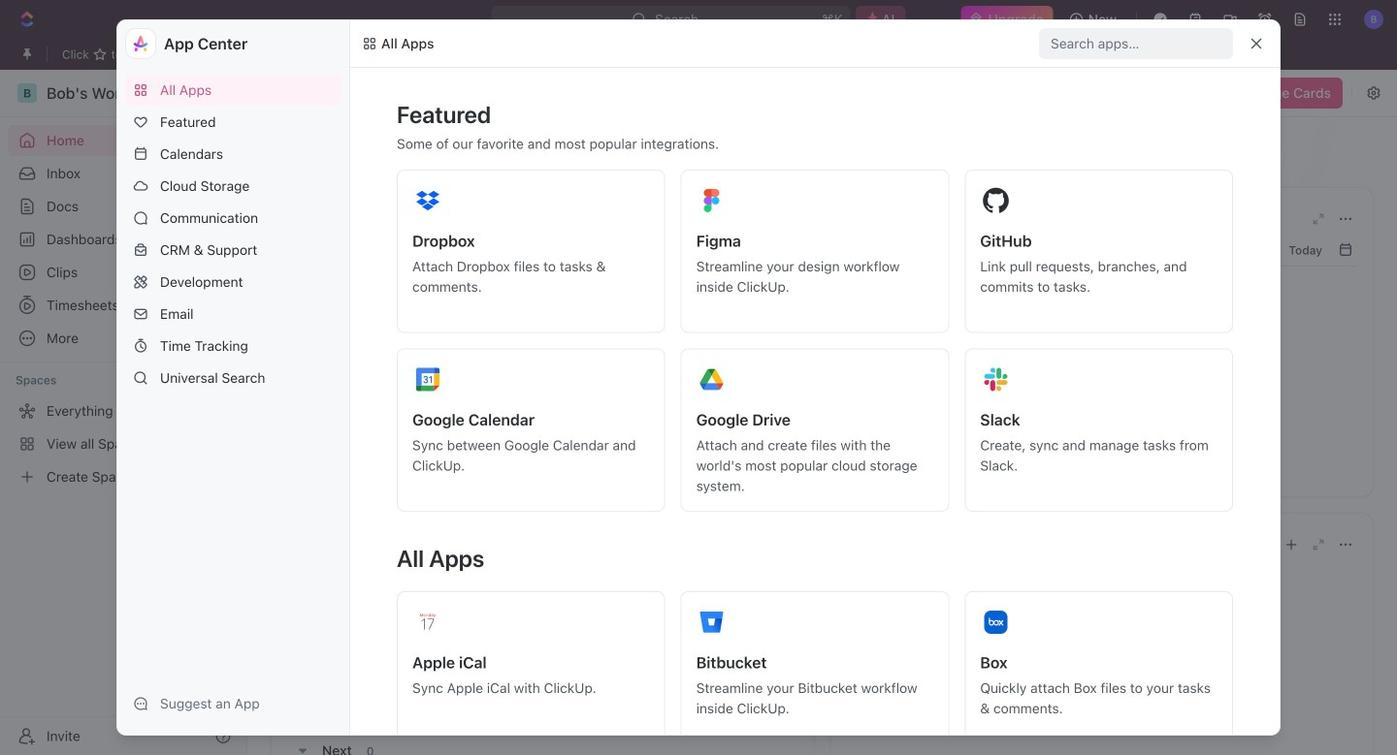 Task type: describe. For each thing, give the bounding box(es) containing it.
bikse image
[[362, 36, 377, 51]]



Task type: locate. For each thing, give the bounding box(es) containing it.
tree
[[8, 396, 239, 493]]

Search apps… field
[[1051, 32, 1226, 55]]

sidebar navigation
[[0, 70, 247, 756]]

tab list
[[291, 561, 794, 608]]

dialog
[[116, 19, 1281, 756]]

tree inside sidebar navigation
[[8, 396, 239, 493]]



Task type: vqa. For each thing, say whether or not it's contained in the screenshot.
'tree' inside Sidebar navigation
yes



